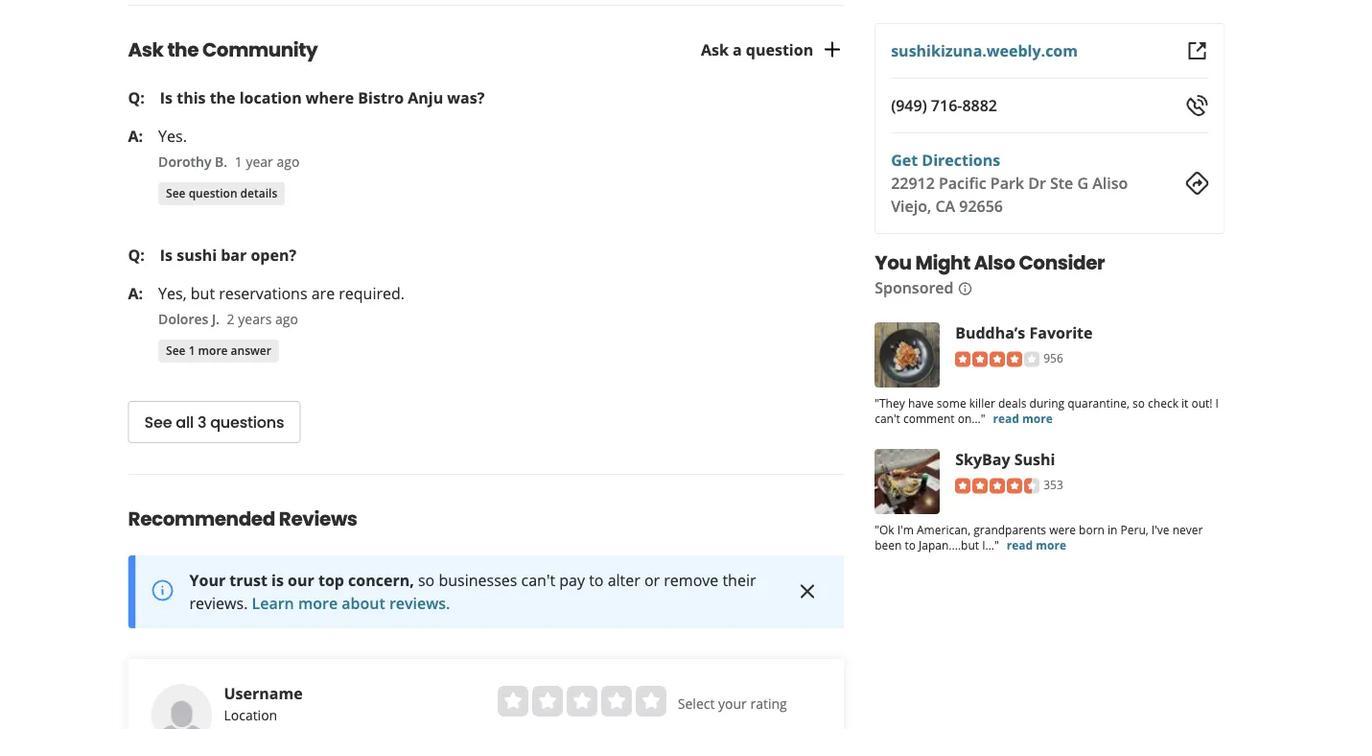 Task type: vqa. For each thing, say whether or not it's contained in the screenshot.
the topmost read
yes



Task type: locate. For each thing, give the bounding box(es) containing it.
see 1 more answer link
[[158, 340, 279, 363]]

read right i…"
[[1007, 537, 1033, 553]]

read more right i…"
[[1007, 537, 1067, 553]]

to inside "ok i'm american, grandparents were born in peru, i've never been to japan....but i…"
[[905, 537, 916, 553]]

so inside '"they have some killer deals during quarantine, so check it out! i can't comment on…"'
[[1133, 395, 1145, 411]]

the up this
[[167, 37, 199, 63]]

also
[[974, 249, 1015, 276]]

ask the community element
[[97, 5, 875, 443]]

1 inside yes. dorothy b. 1 year ago
[[235, 152, 242, 170]]

ask left a
[[701, 39, 729, 59]]

is left this
[[160, 87, 173, 108]]

read
[[993, 410, 1020, 426], [1007, 537, 1033, 553]]

0 vertical spatial 1
[[235, 152, 242, 170]]

0 vertical spatial the
[[167, 37, 199, 63]]

0 horizontal spatial the
[[167, 37, 199, 63]]

comment
[[904, 410, 955, 426]]

i've
[[1152, 521, 1170, 537]]

q: left this
[[128, 87, 145, 108]]

see for dorothy
[[166, 185, 186, 201]]

2 q: from the top
[[128, 245, 145, 265]]

concern,
[[348, 570, 414, 591]]

1 horizontal spatial reviews.
[[389, 593, 450, 614]]

0 vertical spatial ago
[[277, 152, 300, 170]]

0 vertical spatial read more link
[[993, 410, 1053, 426]]

(949) 716-8882
[[891, 95, 998, 116]]

None radio
[[498, 686, 528, 717], [567, 686, 597, 717], [601, 686, 632, 717], [498, 686, 528, 717], [567, 686, 597, 717], [601, 686, 632, 717]]

is for is sushi bar open?
[[160, 245, 173, 265]]

ago right years
[[275, 310, 298, 328]]

j.
[[212, 310, 220, 328]]

1 horizontal spatial ask
[[701, 39, 729, 59]]

question inside "link"
[[189, 185, 237, 201]]

1 down dolores
[[189, 343, 195, 358]]

recommended reviews element
[[97, 474, 844, 729]]

353
[[1044, 476, 1064, 492]]

alter
[[608, 570, 641, 591]]

a: left yes,
[[128, 283, 143, 304]]

read more
[[993, 410, 1053, 426], [1007, 537, 1067, 553]]

22912
[[891, 173, 935, 193]]

24 add v2 image
[[821, 38, 844, 61]]

2 vertical spatial see
[[144, 412, 172, 433]]

the right this
[[210, 87, 236, 108]]

can't left have at the right
[[875, 410, 901, 426]]

read more link
[[993, 410, 1053, 426], [1007, 537, 1067, 553]]

aliso
[[1093, 173, 1128, 193]]

1 a: from the top
[[128, 126, 143, 146]]

yes.
[[158, 126, 187, 146]]

1 vertical spatial read
[[1007, 537, 1033, 553]]

1
[[235, 152, 242, 170], [189, 343, 195, 358]]

more inside ask the community element
[[198, 343, 228, 358]]

see all 3 questions
[[144, 412, 284, 433]]

dolores
[[158, 310, 208, 328]]

1 is from the top
[[160, 87, 173, 108]]

american,
[[917, 521, 971, 537]]

might
[[916, 249, 971, 276]]

is this the location where bistro anju was?
[[160, 87, 485, 108]]

1 vertical spatial the
[[210, 87, 236, 108]]

reviews. down concern,
[[389, 593, 450, 614]]

sushikizuna.weebly.com
[[891, 40, 1078, 61]]

you
[[875, 249, 912, 276]]

see down dolores
[[166, 343, 186, 358]]

1 vertical spatial to
[[589, 570, 604, 591]]

see
[[166, 185, 186, 201], [166, 343, 186, 358], [144, 412, 172, 433]]

a: left yes.
[[128, 126, 143, 146]]

ago inside yes. dorothy b. 1 year ago
[[277, 152, 300, 170]]

read more link up sushi
[[993, 410, 1053, 426]]

0 vertical spatial read more
[[993, 410, 1053, 426]]

peru,
[[1121, 521, 1149, 537]]

1 vertical spatial question
[[189, 185, 237, 201]]

1 vertical spatial read more link
[[1007, 537, 1067, 553]]

read right "on…""
[[993, 410, 1020, 426]]

more
[[198, 343, 228, 358], [1023, 410, 1053, 426], [1036, 537, 1067, 553], [298, 593, 338, 614]]

1 vertical spatial is
[[160, 245, 173, 265]]

read more for favorite
[[993, 410, 1053, 426]]

to
[[905, 537, 916, 553], [589, 570, 604, 591]]

ask
[[128, 37, 164, 63], [701, 39, 729, 59]]

see left all
[[144, 412, 172, 433]]

1 vertical spatial a:
[[128, 283, 143, 304]]

0 horizontal spatial ask
[[128, 37, 164, 63]]

to right pay
[[589, 570, 604, 591]]

rating
[[751, 694, 787, 712]]

so left check
[[1133, 395, 1145, 411]]

ago
[[277, 152, 300, 170], [275, 310, 298, 328]]

1 horizontal spatial 1
[[235, 152, 242, 170]]

1 vertical spatial ago
[[275, 310, 298, 328]]

1 vertical spatial read more
[[1007, 537, 1067, 553]]

killer
[[970, 395, 995, 411]]

is left sushi
[[160, 245, 173, 265]]

park
[[991, 173, 1024, 193]]

716-
[[931, 95, 962, 116]]

1 vertical spatial see
[[166, 343, 186, 358]]

0 vertical spatial read
[[993, 410, 1020, 426]]

0 vertical spatial is
[[160, 87, 173, 108]]

more left born
[[1036, 537, 1067, 553]]

all
[[176, 412, 194, 433]]

1 horizontal spatial question
[[746, 39, 814, 59]]

a: for yes.
[[128, 126, 143, 146]]

1 q: from the top
[[128, 87, 145, 108]]

so right concern,
[[418, 570, 435, 591]]

username location
[[224, 683, 303, 724]]

bar
[[221, 245, 247, 265]]

0 vertical spatial so
[[1133, 395, 1145, 411]]

1 horizontal spatial so
[[1133, 395, 1145, 411]]

0 vertical spatial to
[[905, 537, 916, 553]]

0 vertical spatial a:
[[128, 126, 143, 146]]

g
[[1078, 173, 1089, 193]]

92656
[[960, 196, 1003, 216]]

2 a: from the top
[[128, 283, 143, 304]]

reviews
[[279, 506, 357, 533]]

ask a question link
[[701, 38, 844, 61]]

more up sushi
[[1023, 410, 1053, 426]]

b.
[[215, 152, 227, 170]]

0 horizontal spatial question
[[189, 185, 237, 201]]

0 vertical spatial question
[[746, 39, 814, 59]]

dr
[[1028, 173, 1046, 193]]

required.
[[339, 283, 405, 304]]

to right been on the bottom of the page
[[905, 537, 916, 553]]

1 vertical spatial 1
[[189, 343, 195, 358]]

0 vertical spatial can't
[[875, 410, 901, 426]]

have
[[908, 395, 934, 411]]

reviews. down the 'your'
[[189, 593, 248, 614]]

see inside "link"
[[166, 185, 186, 201]]

ask for ask a question
[[701, 39, 729, 59]]

some
[[937, 395, 967, 411]]

more down top
[[298, 593, 338, 614]]

1 horizontal spatial can't
[[875, 410, 901, 426]]

1 vertical spatial so
[[418, 570, 435, 591]]

details
[[240, 185, 277, 201]]

the
[[167, 37, 199, 63], [210, 87, 236, 108]]

ago inside yes, but reservations are required. dolores j. 2 years ago
[[275, 310, 298, 328]]

question down b.
[[189, 185, 237, 201]]

"they
[[875, 395, 905, 411]]

1 right b.
[[235, 152, 242, 170]]

read for skybay
[[1007, 537, 1033, 553]]

read more up sushi
[[993, 410, 1053, 426]]

1 vertical spatial can't
[[521, 570, 555, 591]]

1 reviews. from the left
[[189, 593, 248, 614]]

your
[[718, 694, 747, 712]]

see for but
[[166, 343, 186, 358]]

answer
[[231, 343, 271, 358]]

0 horizontal spatial reviews.
[[189, 593, 248, 614]]

more down j.
[[198, 343, 228, 358]]

can't inside so businesses can't pay to alter or remove their reviews.
[[521, 570, 555, 591]]

ago right year
[[277, 152, 300, 170]]

0 horizontal spatial so
[[418, 570, 435, 591]]

(no rating) image
[[498, 686, 666, 717]]

you might also consider
[[875, 249, 1105, 276]]

None radio
[[532, 686, 563, 717], [636, 686, 666, 717], [532, 686, 563, 717], [636, 686, 666, 717]]

2
[[227, 310, 235, 328]]

q: for is sushi bar open?
[[128, 245, 145, 265]]

question right a
[[746, 39, 814, 59]]

deals
[[998, 395, 1027, 411]]

0 vertical spatial see
[[166, 185, 186, 201]]

24 info v2 image
[[151, 579, 174, 602]]

a: for yes, but reservations are required.
[[128, 283, 143, 304]]

see down dorothy
[[166, 185, 186, 201]]

ask inside ask a question link
[[701, 39, 729, 59]]

during
[[1030, 395, 1065, 411]]

in
[[1108, 521, 1118, 537]]

ask up yes.
[[128, 37, 164, 63]]

1 vertical spatial q:
[[128, 245, 145, 265]]

favorite
[[1030, 322, 1093, 342]]

1 horizontal spatial the
[[210, 87, 236, 108]]

0 vertical spatial q:
[[128, 87, 145, 108]]

skybay sushi image
[[875, 449, 940, 514]]

read more for sushi
[[1007, 537, 1067, 553]]

can't left pay
[[521, 570, 555, 591]]

q: left sushi
[[128, 245, 145, 265]]

get directions 22912 pacific park dr ste g aliso viejo, ca 92656
[[891, 150, 1128, 216]]

2 is from the top
[[160, 245, 173, 265]]

your
[[189, 570, 226, 591]]

can't
[[875, 410, 901, 426], [521, 570, 555, 591]]

year
[[246, 152, 273, 170]]

"they have some killer deals during quarantine, so check it out! i can't comment on…"
[[875, 395, 1219, 426]]

1 horizontal spatial to
[[905, 537, 916, 553]]

never
[[1173, 521, 1203, 537]]

0 horizontal spatial can't
[[521, 570, 555, 591]]

read more link right i…"
[[1007, 537, 1067, 553]]

0 horizontal spatial to
[[589, 570, 604, 591]]

skybay sushi
[[956, 448, 1055, 469]]

0 horizontal spatial 1
[[189, 343, 195, 358]]

read for buddha's
[[993, 410, 1020, 426]]



Task type: describe. For each thing, give the bounding box(es) containing it.
2 reviews. from the left
[[389, 593, 450, 614]]

recommended
[[128, 506, 275, 533]]

grandparents
[[974, 521, 1047, 537]]

ask for ask the community
[[128, 37, 164, 63]]

buddha's favorite image
[[875, 322, 940, 388]]

1 inside see 1 more answer link
[[189, 343, 195, 358]]

skybay sushi link
[[956, 448, 1055, 469]]

bistro
[[358, 87, 404, 108]]

i…"
[[982, 537, 999, 553]]

trust
[[230, 570, 268, 591]]

4.5 star rating image
[[956, 478, 1040, 493]]

skybay
[[956, 448, 1011, 469]]

their
[[723, 570, 756, 591]]

q: for is this the location where bistro anju was?
[[128, 87, 145, 108]]

select
[[678, 694, 715, 712]]

so businesses can't pay to alter or remove their reviews.
[[189, 570, 756, 614]]

see 1 more answer
[[166, 343, 271, 358]]

is for is this the location where bistro anju was?
[[160, 87, 173, 108]]

pay
[[559, 570, 585, 591]]

"ok i'm american, grandparents were born in peru, i've never been to japan....but i…"
[[875, 521, 1203, 553]]

24 external link v2 image
[[1186, 39, 1209, 62]]

location
[[224, 706, 277, 724]]

reviews. inside so businesses can't pay to alter or remove their reviews.
[[189, 593, 248, 614]]

see all 3 questions link
[[128, 401, 301, 443]]

anju
[[408, 87, 443, 108]]

read more link for sushi
[[1007, 537, 1067, 553]]

community
[[202, 37, 318, 63]]

but
[[191, 283, 215, 304]]

yes,
[[158, 283, 187, 304]]

directions
[[922, 150, 1001, 170]]

i
[[1216, 395, 1219, 411]]

8882
[[962, 95, 998, 116]]

where
[[306, 87, 354, 108]]

see question details link
[[158, 182, 285, 205]]

businesses
[[439, 570, 517, 591]]

956
[[1044, 350, 1064, 365]]

i'm
[[898, 521, 914, 537]]

to inside so businesses can't pay to alter or remove their reviews.
[[589, 570, 604, 591]]

ask the community
[[128, 37, 318, 63]]

questions
[[210, 412, 284, 433]]

out!
[[1192, 395, 1213, 411]]

were
[[1050, 521, 1076, 537]]

learn
[[252, 593, 294, 614]]

reservations
[[219, 283, 307, 304]]

buddha's favorite
[[956, 322, 1093, 342]]

"ok
[[875, 521, 895, 537]]

remove
[[664, 570, 719, 591]]

location
[[240, 87, 302, 108]]

top
[[318, 570, 344, 591]]

years
[[238, 310, 272, 328]]

sushi
[[1015, 448, 1055, 469]]

get directions link
[[891, 150, 1001, 170]]

viejo,
[[891, 196, 932, 216]]

so inside so businesses can't pay to alter or remove their reviews.
[[418, 570, 435, 591]]

it
[[1182, 395, 1189, 411]]

see question details
[[166, 185, 277, 201]]

24 phone v2 image
[[1186, 94, 1209, 117]]

sponsored
[[875, 277, 954, 298]]

can't inside '"they have some killer deals during quarantine, so check it out! i can't comment on…"'
[[875, 410, 901, 426]]

16 info v2 image
[[958, 281, 973, 296]]

check
[[1148, 395, 1179, 411]]

is sushi bar open?
[[160, 245, 296, 265]]

close image
[[796, 580, 819, 603]]

this
[[177, 87, 206, 108]]

username
[[224, 683, 303, 704]]

24 directions v2 image
[[1186, 172, 1209, 195]]

4 star rating image
[[956, 351, 1040, 367]]

(949)
[[891, 95, 927, 116]]

ask a question
[[701, 39, 814, 59]]

consider
[[1019, 249, 1105, 276]]

our
[[288, 570, 314, 591]]

3
[[198, 412, 206, 433]]

born
[[1079, 521, 1105, 537]]

photo of username image
[[151, 684, 212, 729]]

buddha's favorite link
[[956, 322, 1093, 342]]

yes, but reservations are required. dolores j. 2 years ago
[[158, 283, 405, 328]]

read more link for favorite
[[993, 410, 1053, 426]]

sushikizuna.weebly.com link
[[891, 40, 1078, 61]]

more inside info alert
[[298, 593, 338, 614]]

yes. dorothy b. 1 year ago
[[158, 126, 300, 170]]

or
[[644, 570, 660, 591]]

rating element
[[498, 686, 666, 717]]

learn more about reviews. link
[[252, 593, 450, 614]]

quarantine,
[[1068, 395, 1130, 411]]

open?
[[251, 245, 296, 265]]

info alert
[[128, 556, 844, 628]]

buddha's
[[956, 322, 1026, 342]]

japan....but
[[919, 537, 979, 553]]

pacific
[[939, 173, 987, 193]]

been
[[875, 537, 902, 553]]

get
[[891, 150, 918, 170]]



